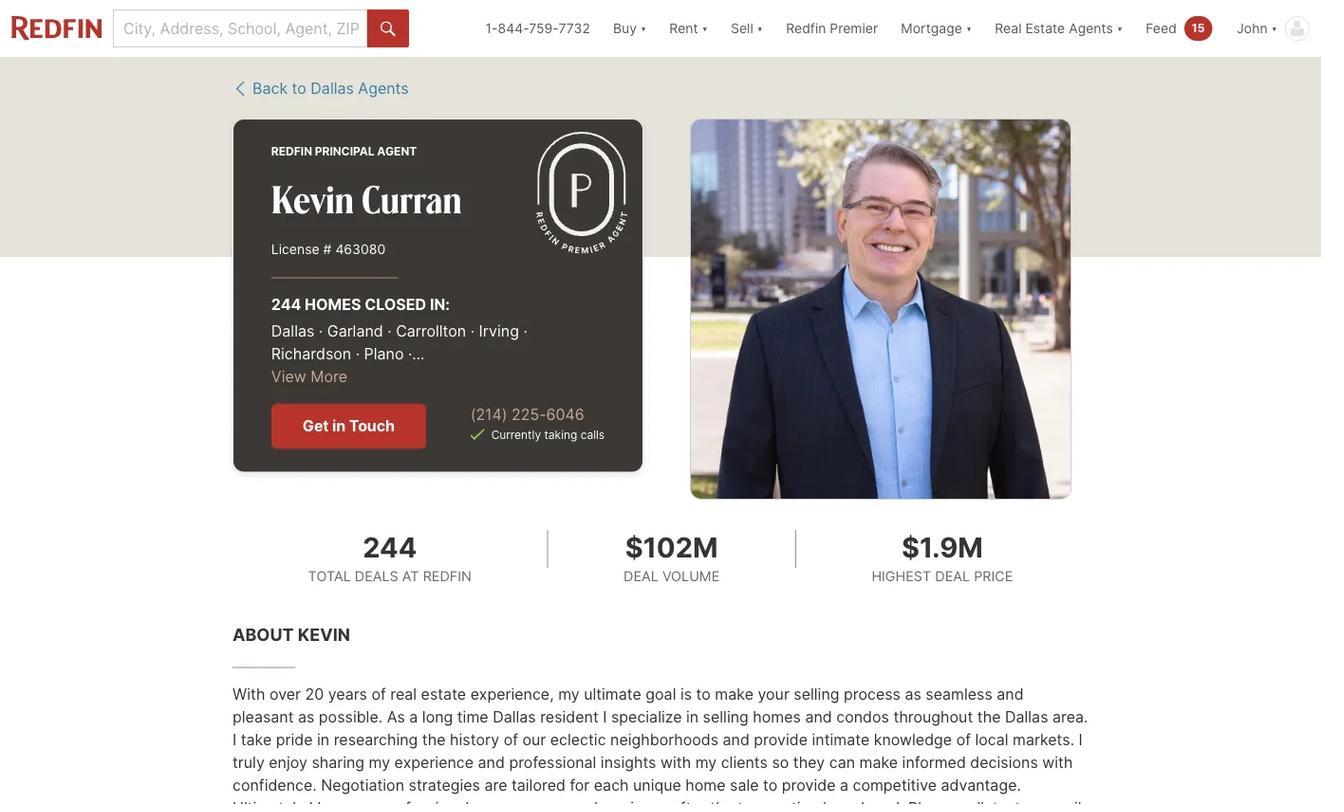Task type: vqa. For each thing, say whether or not it's contained in the screenshot.
the right with
yes



Task type: locate. For each thing, give the bounding box(es) containing it.
City, Address, School, Agent, ZIP search field
[[113, 9, 367, 47]]

my down researching
[[369, 754, 390, 772]]

1 vertical spatial provide
[[782, 777, 836, 795]]

as
[[905, 685, 921, 704], [298, 708, 314, 727]]

1 horizontal spatial 244
[[363, 531, 417, 564]]

success
[[473, 799, 532, 805]]

closed.
[[853, 799, 904, 805]]

1 deal from the left
[[624, 568, 659, 584]]

4 ▾ from the left
[[966, 20, 972, 37]]

view more link
[[271, 366, 347, 389]]

$102m deal volume
[[624, 531, 720, 584]]

eclectic
[[550, 731, 606, 750]]

· left the irving
[[470, 322, 475, 341]]

▾
[[641, 20, 647, 37], [702, 20, 708, 37], [757, 20, 763, 37], [966, 20, 972, 37], [1117, 20, 1123, 37], [1271, 20, 1277, 37]]

0 horizontal spatial to
[[292, 79, 306, 98]]

2 horizontal spatial in
[[686, 708, 699, 727]]

a
[[409, 708, 418, 727], [840, 777, 848, 795]]

has
[[823, 799, 848, 805]]

in down the is
[[686, 708, 699, 727]]

dallas up richardson at the left top of page
[[271, 322, 314, 341]]

agents right estate
[[1069, 20, 1113, 37]]

sharing
[[312, 754, 365, 772]]

and up intimate
[[805, 708, 832, 727]]

2 horizontal spatial redfin
[[786, 20, 826, 37]]

time
[[457, 708, 488, 727]]

0 vertical spatial provide
[[754, 731, 808, 750]]

0 vertical spatial in
[[332, 417, 346, 436]]

they
[[793, 754, 825, 772]]

0 horizontal spatial the
[[422, 731, 446, 750]]

happiness
[[594, 799, 668, 805]]

▾ right "buy"
[[641, 20, 647, 37]]

▾ right sell
[[757, 20, 763, 37]]

closed
[[365, 296, 426, 314]]

back
[[252, 79, 288, 98]]

agents
[[1069, 20, 1113, 37], [358, 79, 409, 98]]

my down negotiation
[[356, 799, 378, 805]]

2 deal from the left
[[935, 568, 970, 584]]

selling up homes at the bottom
[[794, 685, 839, 704]]

1 horizontal spatial with
[[1042, 754, 1073, 772]]

years
[[328, 685, 367, 704]]

make up competitive
[[859, 754, 898, 772]]

provide up so
[[754, 731, 808, 750]]

3 ▾ from the left
[[757, 20, 763, 37]]

plano
[[364, 345, 404, 364]]

0 vertical spatial selling
[[794, 685, 839, 704]]

premier
[[830, 20, 878, 37]]

0 vertical spatial redfin
[[786, 20, 826, 37]]

buy ▾ button
[[602, 0, 658, 57]]

244 up deals
[[363, 531, 417, 564]]

1 vertical spatial 244
[[363, 531, 417, 564]]

condos
[[836, 708, 889, 727]]

get in touch button
[[271, 404, 426, 449]]

real
[[390, 685, 417, 704]]

deal down $1.9m
[[935, 568, 970, 584]]

carrollton
[[396, 322, 466, 341]]

mortgage ▾
[[901, 20, 972, 37]]

0 horizontal spatial in
[[317, 731, 329, 750]]

0 horizontal spatial a
[[409, 708, 418, 727]]

▾ left feed
[[1117, 20, 1123, 37]]

1 horizontal spatial selling
[[794, 685, 839, 704]]

1 vertical spatial agents
[[358, 79, 409, 98]]

price
[[974, 568, 1013, 584]]

dallas inside dallas · garland · carrollton · irving · richardson · plano ·
[[271, 322, 314, 341]]

confidence.
[[233, 777, 317, 795]]

▾ for john ▾
[[1271, 20, 1277, 37]]

1 horizontal spatial as
[[905, 685, 921, 704]]

1 horizontal spatial a
[[840, 777, 848, 795]]

and up are
[[478, 754, 505, 772]]

local
[[975, 731, 1008, 750]]

your
[[758, 685, 789, 704], [558, 799, 590, 805]]

0 horizontal spatial selling
[[703, 708, 749, 727]]

of left the real
[[372, 685, 386, 704]]

negotiation
[[321, 777, 404, 795]]

agents down submit search image
[[358, 79, 409, 98]]

6 ▾ from the left
[[1271, 20, 1277, 37]]

to right back
[[292, 79, 306, 98]]

2 vertical spatial in
[[317, 731, 329, 750]]

redfin right at
[[423, 568, 472, 584]]

0 vertical spatial 244
[[271, 296, 301, 314]]

provide down they
[[782, 777, 836, 795]]

and up 'local'
[[997, 685, 1024, 704]]

your up homes at the bottom
[[758, 685, 789, 704]]

base
[[317, 799, 352, 805]]

or
[[1025, 799, 1040, 805]]

and
[[997, 685, 1024, 704], [805, 708, 832, 727], [723, 731, 750, 750], [478, 754, 505, 772]]

professional down the strategies
[[382, 799, 469, 805]]

a right as on the left bottom of page
[[409, 708, 418, 727]]

1 vertical spatial as
[[298, 708, 314, 727]]

kevin down total
[[298, 625, 350, 646]]

1 vertical spatial redfin
[[271, 144, 312, 158]]

total
[[308, 568, 351, 584]]

0 horizontal spatial make
[[715, 685, 754, 704]]

244 left homes
[[271, 296, 301, 314]]

selling
[[794, 685, 839, 704], [703, 708, 749, 727]]

· down garland
[[356, 345, 360, 364]]

1 vertical spatial kevin
[[298, 625, 350, 646]]

on
[[536, 799, 554, 805]]

real estate agents ▾ link
[[995, 0, 1123, 57]]

rent
[[669, 20, 698, 37]]

our
[[522, 731, 546, 750]]

1 ▾ from the left
[[641, 20, 647, 37]]

▾ right rent
[[702, 20, 708, 37]]

0 vertical spatial agents
[[1069, 20, 1113, 37]]

in inside button
[[332, 417, 346, 436]]

sell ▾ button
[[719, 0, 775, 57]]

· right plano
[[408, 345, 412, 364]]

$1.9m highest deal price
[[872, 531, 1013, 584]]

redfin premier
[[786, 20, 878, 37]]

your down for
[[558, 799, 590, 805]]

1 horizontal spatial agents
[[1069, 20, 1113, 37]]

244
[[271, 296, 301, 314], [363, 531, 417, 564]]

make right the is
[[715, 685, 754, 704]]

redfin inside button
[[786, 20, 826, 37]]

▾ right john
[[1271, 20, 1277, 37]]

make
[[715, 685, 754, 704], [859, 754, 898, 772]]

0 horizontal spatial agents
[[358, 79, 409, 98]]

currently taking calls
[[491, 428, 605, 442]]

244 inside 244 total deals at redfin
[[363, 531, 417, 564]]

0 vertical spatial the
[[977, 708, 1001, 727]]

to up transaction
[[763, 777, 778, 795]]

redfin left premier on the right of page
[[786, 20, 826, 37]]

in right the get
[[332, 417, 346, 436]]

0 vertical spatial your
[[758, 685, 789, 704]]

my up the home
[[695, 754, 717, 772]]

calls
[[581, 428, 605, 442]]

provide
[[754, 731, 808, 750], [782, 777, 836, 795]]

2 vertical spatial the
[[710, 799, 734, 805]]

2 horizontal spatial to
[[763, 777, 778, 795]]

professional up tailored on the left
[[509, 754, 596, 772]]

strategies
[[409, 777, 480, 795]]

kevin curran
[[271, 174, 462, 224]]

0 horizontal spatial 244
[[271, 296, 301, 314]]

244 for 244  homes closed in:
[[271, 296, 301, 314]]

kevin curran, redfin principal agent image
[[690, 119, 1072, 500]]

1 horizontal spatial of
[[504, 731, 518, 750]]

with down neighborhoods
[[660, 754, 691, 772]]

history
[[450, 731, 499, 750]]

in up the 'sharing'
[[317, 731, 329, 750]]

to right the is
[[696, 685, 711, 704]]

0 horizontal spatial your
[[558, 799, 590, 805]]

dallas right back
[[311, 79, 354, 98]]

244 total deals at redfin
[[308, 531, 472, 584]]

in
[[332, 417, 346, 436], [686, 708, 699, 727], [317, 731, 329, 750]]

taking
[[544, 428, 577, 442]]

a up has at the bottom
[[840, 777, 848, 795]]

15
[[1192, 21, 1205, 35]]

0 horizontal spatial professional
[[382, 799, 469, 805]]

the down the home
[[710, 799, 734, 805]]

0 horizontal spatial with
[[660, 754, 691, 772]]

0 horizontal spatial redfin
[[271, 144, 312, 158]]

as down 20
[[298, 708, 314, 727]]

i left base
[[309, 799, 313, 805]]

0 vertical spatial as
[[905, 685, 921, 704]]

dallas
[[311, 79, 354, 98], [271, 322, 314, 341], [493, 708, 536, 727], [1005, 708, 1048, 727]]

▾ for sell ▾
[[757, 20, 763, 37]]

1 horizontal spatial deal
[[935, 568, 970, 584]]

0 vertical spatial professional
[[509, 754, 596, 772]]

2 ▾ from the left
[[702, 20, 708, 37]]

the up 'experience'
[[422, 731, 446, 750]]

kevin up "#"
[[271, 174, 354, 224]]

pleasant
[[233, 708, 294, 727]]

1 horizontal spatial make
[[859, 754, 898, 772]]

with
[[233, 685, 265, 704]]

0 horizontal spatial as
[[298, 708, 314, 727]]

▾ for mortgage ▾
[[966, 20, 972, 37]]

1 horizontal spatial in
[[332, 417, 346, 436]]

as up throughout
[[905, 685, 921, 704]]

225-
[[512, 406, 546, 424]]

ultimate
[[584, 685, 641, 704]]

richardson
[[271, 345, 351, 364]]

the up 'local'
[[977, 708, 1001, 727]]

can
[[829, 754, 855, 772]]

text
[[993, 799, 1021, 805]]

1 horizontal spatial the
[[710, 799, 734, 805]]

0 vertical spatial a
[[409, 708, 418, 727]]

▾ right mortgage
[[966, 20, 972, 37]]

2 vertical spatial redfin
[[423, 568, 472, 584]]

5 ▾ from the left
[[1117, 20, 1123, 37]]

dallas up markets.
[[1005, 708, 1048, 727]]

buy
[[613, 20, 637, 37]]

redfin left principal at top
[[271, 144, 312, 158]]

redfin for redfin premier
[[786, 20, 826, 37]]

of left 'local'
[[956, 731, 971, 750]]

deal down $102m
[[624, 568, 659, 584]]

principal
[[315, 144, 374, 158]]

selling up clients
[[703, 708, 749, 727]]

homes
[[753, 708, 801, 727]]

(214) 225-6046 link
[[470, 406, 584, 424]]

i left the take
[[233, 731, 237, 750]]

0 horizontal spatial deal
[[624, 568, 659, 584]]

with down markets.
[[1042, 754, 1073, 772]]

2 with from the left
[[1042, 754, 1073, 772]]

redfin principal agent
[[271, 144, 417, 158]]

1 horizontal spatial redfin
[[423, 568, 472, 584]]

clients
[[721, 754, 768, 772]]

1-844-759-7732
[[486, 20, 590, 37]]

redfin inside 244 total deals at redfin
[[423, 568, 472, 584]]

of left the 'our'
[[504, 731, 518, 750]]

1 horizontal spatial your
[[758, 685, 789, 704]]

6046
[[546, 406, 584, 424]]

back to dallas agents
[[252, 79, 409, 98]]

1 horizontal spatial to
[[696, 685, 711, 704]]

1 vertical spatial to
[[696, 685, 711, 704]]



Task type: describe. For each thing, give the bounding box(es) containing it.
possible.
[[319, 708, 383, 727]]

touch
[[349, 417, 395, 436]]

advantage.
[[941, 777, 1021, 795]]

knowledge
[[874, 731, 952, 750]]

garland
[[327, 322, 383, 341]]

please
[[908, 799, 956, 805]]

2 vertical spatial to
[[763, 777, 778, 795]]

insights
[[601, 754, 656, 772]]

is
[[680, 685, 692, 704]]

and up clients
[[723, 731, 750, 750]]

researching
[[334, 731, 418, 750]]

1 horizontal spatial professional
[[509, 754, 596, 772]]

competitive
[[853, 777, 937, 795]]

each
[[594, 777, 629, 795]]

my up resident
[[558, 685, 580, 704]]

deal inside $1.9m highest deal price
[[935, 568, 970, 584]]

1 with from the left
[[660, 754, 691, 772]]

0 horizontal spatial of
[[372, 685, 386, 704]]

i down ultimate
[[603, 708, 607, 727]]

are
[[484, 777, 507, 795]]

highest
[[872, 568, 931, 584]]

1-
[[486, 20, 498, 37]]

· up richardson at the left top of page
[[319, 322, 323, 341]]

for
[[570, 777, 590, 795]]

sell ▾ button
[[731, 0, 763, 57]]

home
[[686, 777, 726, 795]]

submit search image
[[380, 22, 396, 37]]

buy ▾ button
[[613, 0, 647, 57]]

▾ for buy ▾
[[641, 20, 647, 37]]

get in touch
[[303, 417, 395, 436]]

1 vertical spatial your
[[558, 799, 590, 805]]

mortgage ▾ button
[[901, 0, 972, 57]]

irving
[[479, 322, 519, 341]]

buy ▾
[[613, 20, 647, 37]]

244 for 244 total deals at redfin
[[363, 531, 417, 564]]

0 vertical spatial kevin
[[271, 174, 354, 224]]

volume
[[662, 568, 720, 584]]

redfin premier button
[[775, 0, 890, 57]]

#
[[323, 241, 332, 257]]

view
[[271, 368, 306, 386]]

real estate agents ▾
[[995, 20, 1123, 37]]

real estate agents ▾ button
[[983, 0, 1134, 57]]

agent
[[377, 144, 417, 158]]

area.
[[1053, 708, 1088, 727]]

1-844-759-7732 link
[[486, 20, 590, 37]]

experience
[[394, 754, 474, 772]]

244  homes closed in:
[[271, 296, 450, 314]]

20
[[305, 685, 324, 704]]

about kevin
[[233, 625, 350, 646]]

pride
[[276, 731, 313, 750]]

mortgage
[[901, 20, 962, 37]]

real
[[995, 20, 1022, 37]]

rent ▾ button
[[669, 0, 708, 57]]

0 vertical spatial to
[[292, 79, 306, 98]]

1 vertical spatial selling
[[703, 708, 749, 727]]

long
[[422, 708, 453, 727]]

rent ▾
[[669, 20, 708, 37]]

unique
[[633, 777, 681, 795]]

license
[[271, 241, 320, 257]]

at
[[402, 568, 419, 584]]

so
[[772, 754, 789, 772]]

2 horizontal spatial of
[[956, 731, 971, 750]]

2 horizontal spatial the
[[977, 708, 1001, 727]]

transaction
[[738, 799, 819, 805]]

john ▾
[[1237, 20, 1277, 37]]

specialize
[[611, 708, 682, 727]]

sell ▾
[[731, 20, 763, 37]]

▾ for rent ▾
[[702, 20, 708, 37]]

over
[[269, 685, 301, 704]]

license # 463080
[[271, 241, 385, 257]]

john
[[1237, 20, 1268, 37]]

seamless
[[926, 685, 993, 704]]

feed
[[1146, 20, 1177, 37]]

neighborhoods
[[610, 731, 719, 750]]

1 vertical spatial the
[[422, 731, 446, 750]]

redfin for redfin principal agent
[[271, 144, 312, 158]]

enjoy
[[269, 754, 307, 772]]

dallas down experience,
[[493, 708, 536, 727]]

463080
[[335, 241, 385, 257]]

deal inside the $102m deal volume
[[624, 568, 659, 584]]

7732
[[559, 20, 590, 37]]

sale
[[730, 777, 759, 795]]

call,
[[960, 799, 989, 805]]

agents inside dropdown button
[[1069, 20, 1113, 37]]

· right the irving
[[523, 322, 528, 341]]

homes
[[305, 296, 361, 314]]

dallas · garland · carrollton · irving · richardson · plano ·
[[271, 322, 528, 364]]

1 vertical spatial a
[[840, 777, 848, 795]]

process
[[844, 685, 901, 704]]

1 vertical spatial in
[[686, 708, 699, 727]]

tailored
[[512, 777, 566, 795]]

deals
[[355, 568, 398, 584]]

· up plano
[[387, 322, 392, 341]]

truly
[[233, 754, 265, 772]]

i down area.
[[1079, 731, 1083, 750]]

1 vertical spatial professional
[[382, 799, 469, 805]]

estate
[[421, 685, 466, 704]]

0 vertical spatial make
[[715, 685, 754, 704]]

(214)
[[470, 406, 507, 424]]

rent ▾ button
[[658, 0, 719, 57]]

intimate
[[812, 731, 870, 750]]

sell
[[731, 20, 753, 37]]

1 vertical spatial make
[[859, 754, 898, 772]]

resident
[[540, 708, 599, 727]]

curran
[[362, 174, 462, 224]]



